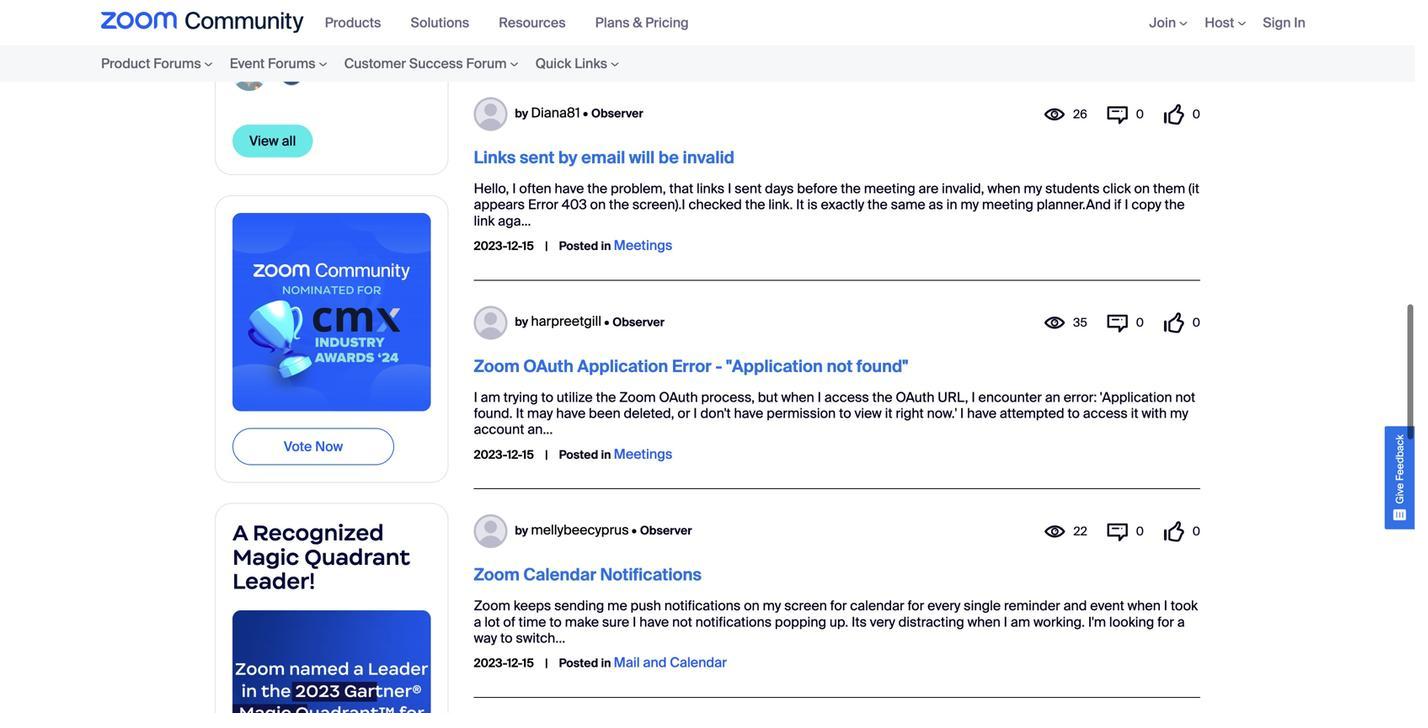 Task type: vqa. For each thing, say whether or not it's contained in the screenshot.


Task type: locate. For each thing, give the bounding box(es) containing it.
posted up quick links link
[[559, 30, 598, 45]]

process,
[[701, 389, 755, 406]]

hello,
[[474, 180, 509, 198]]

on right the 403
[[590, 196, 606, 214]]

calendar up sending
[[523, 564, 596, 586]]

zoom for calendar
[[474, 564, 520, 586]]

sent
[[520, 147, 555, 168], [735, 180, 762, 198]]

1 2023-12-15 | posted in meetings from the top
[[474, 237, 672, 254]]

2 forums from the left
[[268, 55, 316, 72]]

access down found"
[[824, 389, 869, 406]]

phone
[[614, 28, 654, 46]]

2 15 from the top
[[522, 238, 534, 254]]

0 vertical spatial it
[[796, 196, 804, 214]]

view all
[[249, 132, 296, 150]]

on right click
[[1134, 180, 1150, 198]]

15
[[522, 30, 534, 45], [522, 238, 534, 254], [522, 447, 534, 463], [522, 656, 534, 671]]

observer for error
[[613, 314, 665, 330]]

sure
[[602, 613, 629, 631]]

to right trying
[[541, 389, 553, 406]]

quadrant
[[304, 544, 410, 571]]

by right diana81 image
[[515, 106, 528, 121]]

have right now.' on the right of page
[[967, 405, 997, 422]]

that
[[669, 180, 693, 198]]

links
[[697, 180, 725, 198]]

4 posted from the top
[[559, 656, 598, 671]]

0 horizontal spatial am
[[481, 389, 500, 406]]

am left trying
[[481, 389, 500, 406]]

not
[[827, 356, 853, 377], [1175, 389, 1195, 406], [672, 613, 692, 631]]

a
[[474, 613, 481, 631], [1177, 613, 1185, 631]]

1 vertical spatial observer
[[613, 314, 665, 330]]

for left the its
[[830, 597, 847, 615]]

account
[[474, 421, 524, 439]]

single
[[964, 597, 1001, 615]]

as
[[929, 196, 943, 214]]

by right "harpreetgill" icon at the left of the page
[[515, 314, 528, 330]]

oauth up utilize
[[523, 356, 574, 377]]

don't
[[700, 405, 731, 422]]

12- for sent
[[507, 238, 522, 254]]

0 horizontal spatial •
[[583, 106, 588, 121]]

| down an...
[[545, 447, 548, 463]]

2 vertical spatial •
[[632, 523, 637, 539]]

products
[[325, 14, 381, 32]]

| up quick
[[545, 30, 548, 45]]

a right "looking"
[[1177, 613, 1185, 631]]

0
[[1136, 106, 1144, 122], [1193, 106, 1200, 122], [1136, 315, 1144, 331], [1193, 315, 1200, 331], [1136, 524, 1144, 539], [1193, 524, 1200, 539]]

1 horizontal spatial meeting
[[982, 196, 1033, 214]]

15 inside the 2023-12-15 | posted in mail and calendar
[[522, 656, 534, 671]]

it right view
[[885, 405, 893, 422]]

1 horizontal spatial forums
[[268, 55, 316, 72]]

error left -
[[672, 356, 712, 377]]

1 forums from the left
[[153, 55, 201, 72]]

on left the popping
[[744, 597, 760, 615]]

notifications
[[600, 564, 702, 586]]

observer inside by harpreetgill • observer
[[613, 314, 665, 330]]

1 vertical spatial it
[[516, 405, 524, 422]]

4 15 from the top
[[522, 656, 534, 671]]

links down the 2023-12-15 | posted in phone system
[[575, 55, 607, 72]]

2 meetings link from the top
[[614, 446, 672, 463]]

i up account
[[474, 389, 478, 406]]

0 vertical spatial meetings link
[[614, 237, 672, 254]]

mellybeecyprus
[[531, 521, 629, 539]]

product
[[101, 55, 150, 72]]

mellybeecyprus link
[[531, 521, 629, 539]]

0 vertical spatial am
[[481, 389, 500, 406]]

and left i'm
[[1064, 597, 1087, 615]]

posted down the 403
[[559, 238, 598, 254]]

product forums
[[101, 55, 201, 72]]

forums inside product forums link
[[153, 55, 201, 72]]

observer up links sent by email will be invalid
[[591, 106, 643, 121]]

have right often
[[555, 180, 584, 198]]

2 horizontal spatial •
[[632, 523, 637, 539]]

1 meetings from the top
[[614, 237, 672, 254]]

in for zoom oauth application error - "application not found"
[[601, 447, 611, 463]]

not inside i am trying to utilize the zoom oauth process, but when i access the oauth url, i encounter an error: 'application not found. it may have been deleted, or i don't have permission to view it right now.' i have attempted to access it with my account an...
[[1175, 389, 1195, 406]]

menu bar containing products
[[316, 0, 710, 45]]

when right event
[[1128, 597, 1161, 615]]

1 horizontal spatial error
[[672, 356, 712, 377]]

meetings down screen).i
[[614, 237, 672, 254]]

vote
[[284, 438, 312, 456]]

zoom inside 'zoom keeps sending me push notifications on my screen for calendar for every single reminder and event when i took a lot of time to make sure i have not notifications popping up. its very distracting when i am working. i'm looking for a way to switch...'
[[474, 597, 510, 615]]

forums inside event forums link
[[268, 55, 316, 72]]

1 15 from the top
[[522, 30, 534, 45]]

i right url,
[[972, 389, 975, 406]]

2 2023- from the top
[[474, 238, 507, 254]]

2023- up forum
[[474, 30, 507, 45]]

3 | from the top
[[545, 447, 548, 463]]

error left the 403
[[528, 196, 558, 214]]

meetings link for error
[[614, 446, 672, 463]]

meetings link down screen).i
[[614, 237, 672, 254]]

sent left days
[[735, 180, 762, 198]]

1 horizontal spatial calendar
[[670, 654, 727, 672]]

1 horizontal spatial it
[[796, 196, 804, 214]]

2023- down way
[[474, 656, 507, 671]]

0 horizontal spatial not
[[672, 613, 692, 631]]

oauth left url,
[[896, 389, 935, 406]]

1 vertical spatial meetings
[[614, 446, 672, 463]]

2 meetings from the top
[[614, 446, 672, 463]]

0 horizontal spatial error
[[528, 196, 558, 214]]

are
[[919, 180, 939, 198]]

links sent by email will be invalid
[[474, 147, 735, 168]]

copy
[[1132, 196, 1161, 214]]

in for links sent by email will be invalid
[[601, 238, 611, 254]]

zoom up way
[[474, 597, 510, 615]]

in down the "been" on the bottom left of page
[[601, 447, 611, 463]]

12- inside the 2023-12-15 | posted in mail and calendar
[[507, 656, 522, 671]]

zoom down application
[[619, 389, 656, 406]]

switch...
[[516, 630, 565, 647]]

1 vertical spatial 2023-12-15 | posted in meetings
[[474, 446, 672, 463]]

pricing
[[645, 14, 689, 32]]

3 posted from the top
[[559, 447, 598, 463]]

have right may
[[556, 405, 586, 422]]

posted
[[559, 30, 598, 45], [559, 238, 598, 254], [559, 447, 598, 463], [559, 656, 598, 671]]

to right time
[[549, 613, 562, 631]]

posted for application
[[559, 447, 598, 463]]

1 horizontal spatial am
[[1011, 613, 1030, 631]]

join
[[1149, 14, 1176, 32]]

3 12- from the top
[[507, 447, 522, 463]]

1 vertical spatial am
[[1011, 613, 1030, 631]]

• inside the by mellybeecyprus • observer
[[632, 523, 637, 539]]

4 2023- from the top
[[474, 656, 507, 671]]

by inside by diana81 • observer
[[515, 106, 528, 121]]

not right with
[[1175, 389, 1195, 406]]

2023-12-15 | posted in meetings down an...
[[474, 446, 672, 463]]

popping
[[775, 613, 826, 631]]

link.
[[768, 196, 793, 214]]

the right the 403
[[587, 180, 607, 198]]

2023-
[[474, 30, 507, 45], [474, 238, 507, 254], [474, 447, 507, 463], [474, 656, 507, 671]]

its
[[852, 613, 867, 631]]

a recognized magic quadrant leader!
[[232, 519, 410, 595]]

'application
[[1100, 389, 1172, 406]]

in inside hello, i often have the problem, that links i sent days before the meeting are invalid, when my students click on them (it appears error 403 on the screen).i checked the link. it is exactly the same as in my meeting planner.and if i copy the link aga...
[[946, 196, 957, 214]]

0 horizontal spatial meeting
[[864, 180, 915, 198]]

| for oauth
[[545, 447, 548, 463]]

a left lot
[[474, 613, 481, 631]]

15 for sent
[[522, 238, 534, 254]]

meeting left are
[[864, 180, 915, 198]]

a recognized magic quadrant leader! heading
[[232, 519, 431, 595]]

1 | from the top
[[545, 30, 548, 45]]

host
[[1205, 14, 1234, 32]]

access
[[824, 389, 869, 406], [1083, 405, 1128, 422]]

not right push
[[672, 613, 692, 631]]

posted down "make"
[[559, 656, 598, 671]]

menu bar
[[316, 0, 710, 45], [1124, 0, 1314, 45], [67, 45, 661, 82]]

meeting
[[864, 180, 915, 198], [982, 196, 1033, 214]]

0 horizontal spatial it
[[516, 405, 524, 422]]

posted down the "been" on the bottom left of page
[[559, 447, 598, 463]]

3 2023- from the top
[[474, 447, 507, 463]]

1 horizontal spatial and
[[1064, 597, 1087, 615]]

4 12- from the top
[[507, 656, 522, 671]]

2023-12-15 | posted in meetings for by
[[474, 237, 672, 254]]

by left email
[[558, 147, 578, 168]]

0 vertical spatial meetings
[[614, 237, 672, 254]]

2 posted from the top
[[559, 238, 598, 254]]

notifications
[[664, 597, 741, 615], [695, 613, 772, 631]]

it
[[885, 405, 893, 422], [1131, 405, 1139, 422]]

• inside by harpreetgill • observer
[[604, 314, 609, 330]]

4 | from the top
[[545, 656, 548, 671]]

customer success forum link
[[336, 45, 527, 82]]

when right invalid,
[[988, 180, 1021, 198]]

1 vertical spatial and
[[643, 654, 667, 672]]

the right before
[[841, 180, 861, 198]]

oauth down zoom oauth application error - "application not found"
[[659, 389, 698, 406]]

| for calendar
[[545, 656, 548, 671]]

posted inside the 2023-12-15 | posted in phone system
[[559, 30, 598, 45]]

meetings down deleted,
[[614, 446, 672, 463]]

| down often
[[545, 238, 548, 254]]

by right mellybeecyprus icon
[[515, 523, 528, 539]]

observer for email
[[591, 106, 643, 121]]

am left the working.
[[1011, 613, 1030, 631]]

1 horizontal spatial links
[[575, 55, 607, 72]]

• right harpreetgill link on the top left of the page
[[604, 314, 609, 330]]

i left often
[[512, 180, 516, 198]]

by for sent
[[515, 106, 528, 121]]

community champion | zoom partner image
[[279, 61, 304, 87]]

0 horizontal spatial and
[[643, 654, 667, 672]]

i right now.' on the right of page
[[960, 405, 964, 422]]

community.title image
[[101, 12, 304, 34]]

1 vertical spatial •
[[604, 314, 609, 330]]

0 vertical spatial 2023-12-15 | posted in meetings
[[474, 237, 672, 254]]

1 horizontal spatial sent
[[735, 180, 762, 198]]

posted for notifications
[[559, 656, 598, 671]]

0 horizontal spatial a
[[474, 613, 481, 631]]

vote now link
[[232, 428, 394, 465]]

0 horizontal spatial it
[[885, 405, 893, 422]]

my inside i am trying to utilize the zoom oauth process, but when i access the oauth url, i encounter an error: 'application not found. it may have been deleted, or i don't have permission to view it right now.' i have attempted to access it with my account an...
[[1170, 405, 1188, 422]]

in inside the 2023-12-15 | posted in mail and calendar
[[601, 656, 611, 671]]

2 | from the top
[[545, 238, 548, 254]]

not left found"
[[827, 356, 853, 377]]

menu bar containing product forums
[[67, 45, 661, 82]]

2023-12-15 | posted in mail and calendar
[[474, 654, 727, 672]]

by inside the by mellybeecyprus • observer
[[515, 523, 528, 539]]

| inside the 2023-12-15 | posted in mail and calendar
[[545, 656, 548, 671]]

403
[[562, 196, 587, 214]]

2 vertical spatial not
[[672, 613, 692, 631]]

1 vertical spatial meetings link
[[614, 446, 672, 463]]

2023-12-15 | posted in meetings down the 403
[[474, 237, 672, 254]]

host link
[[1205, 14, 1246, 32]]

the left screen).i
[[609, 196, 629, 214]]

|
[[545, 30, 548, 45], [545, 238, 548, 254], [545, 447, 548, 463], [545, 656, 548, 671]]

1 12- from the top
[[507, 30, 522, 45]]

it left with
[[1131, 405, 1139, 422]]

2023- for links sent by email will be invalid
[[474, 238, 507, 254]]

1 meetings link from the top
[[614, 237, 672, 254]]

observer up notifications
[[640, 523, 692, 539]]

1 horizontal spatial not
[[827, 356, 853, 377]]

0 vertical spatial and
[[1064, 597, 1087, 615]]

2 it from the left
[[1131, 405, 1139, 422]]

26
[[1073, 106, 1087, 122]]

the right utilize
[[596, 389, 616, 406]]

zoom up trying
[[474, 356, 520, 377]]

deleted,
[[624, 405, 674, 422]]

2 horizontal spatial not
[[1175, 389, 1195, 406]]

2023- for zoom oauth application error - "application not found"
[[474, 447, 507, 463]]

in left mail
[[601, 656, 611, 671]]

observer up application
[[613, 314, 665, 330]]

2023-12-15 | posted in meetings for application
[[474, 446, 672, 463]]

1 horizontal spatial •
[[604, 314, 609, 330]]

posted inside the 2023-12-15 | posted in mail and calendar
[[559, 656, 598, 671]]

mail
[[614, 654, 640, 672]]

the left "same"
[[868, 196, 888, 214]]

2 vertical spatial observer
[[640, 523, 692, 539]]

0 vertical spatial error
[[528, 196, 558, 214]]

calendar right mail
[[670, 654, 727, 672]]

access left with
[[1083, 405, 1128, 422]]

1 horizontal spatial on
[[744, 597, 760, 615]]

way
[[474, 630, 497, 647]]

meetings for error
[[614, 446, 672, 463]]

am inside 'zoom keeps sending me push notifications on my screen for calendar for every single reminder and event when i took a lot of time to make sure i have not notifications popping up. its very distracting when i am working. i'm looking for a way to switch...'
[[1011, 613, 1030, 631]]

the
[[587, 180, 607, 198], [841, 180, 861, 198], [609, 196, 629, 214], [745, 196, 765, 214], [868, 196, 888, 214], [1165, 196, 1185, 214], [596, 389, 616, 406], [872, 389, 893, 406]]

frank_tb image
[[232, 0, 266, 23]]

"application
[[726, 356, 823, 377]]

notifications right push
[[664, 597, 741, 615]]

my right with
[[1170, 405, 1188, 422]]

meetings
[[614, 237, 672, 254], [614, 446, 672, 463]]

1 it from the left
[[885, 405, 893, 422]]

in inside the 2023-12-15 | posted in phone system
[[601, 30, 611, 45]]

by harpreetgill • observer
[[515, 313, 665, 330]]

2 2023-12-15 | posted in meetings from the top
[[474, 446, 672, 463]]

screen).i
[[632, 196, 685, 214]]

it left is at the right top
[[796, 196, 804, 214]]

menu bar containing join
[[1124, 0, 1314, 45]]

2 12- from the top
[[507, 238, 522, 254]]

0 vertical spatial •
[[583, 106, 588, 121]]

0 horizontal spatial oauth
[[523, 356, 574, 377]]

meetings for email
[[614, 237, 672, 254]]

1 horizontal spatial a
[[1177, 613, 1185, 631]]

and
[[1064, 597, 1087, 615], [643, 654, 667, 672]]

for
[[830, 597, 847, 615], [908, 597, 924, 615], [1158, 613, 1174, 631]]

| down switch...
[[545, 656, 548, 671]]

• up notifications
[[632, 523, 637, 539]]

error
[[528, 196, 558, 214], [672, 356, 712, 377]]

1 vertical spatial not
[[1175, 389, 1195, 406]]

harpreetgill link
[[531, 313, 601, 330]]

0 horizontal spatial forums
[[153, 55, 201, 72]]

i
[[512, 180, 516, 198], [728, 180, 731, 198], [1125, 196, 1128, 214], [474, 389, 478, 406], [818, 389, 821, 406], [972, 389, 975, 406], [694, 405, 697, 422], [960, 405, 964, 422], [1164, 597, 1168, 615], [633, 613, 636, 631], [1004, 613, 1008, 631]]

2023- down account
[[474, 447, 507, 463]]

observer inside by diana81 • observer
[[591, 106, 643, 121]]

students
[[1045, 180, 1100, 198]]

• for notifications
[[632, 523, 637, 539]]

solutions link
[[411, 14, 482, 32]]

0 vertical spatial links
[[575, 55, 607, 72]]

recognized
[[253, 519, 384, 547]]

by inside by harpreetgill • observer
[[515, 314, 528, 330]]

to
[[541, 389, 553, 406], [839, 405, 851, 422], [1068, 405, 1080, 422], [549, 613, 562, 631], [500, 630, 513, 647]]

have right sure
[[639, 613, 669, 631]]

for right "looking"
[[1158, 613, 1174, 631]]

for left every
[[908, 597, 924, 615]]

1 vertical spatial sent
[[735, 180, 762, 198]]

when right every
[[968, 613, 1001, 631]]

now
[[315, 438, 343, 456]]

0 vertical spatial observer
[[591, 106, 643, 121]]

1 horizontal spatial it
[[1131, 405, 1139, 422]]

0 vertical spatial calendar
[[523, 564, 596, 586]]

in
[[601, 30, 611, 45], [946, 196, 957, 214], [601, 238, 611, 254], [601, 447, 611, 463], [601, 656, 611, 671]]

2 horizontal spatial on
[[1134, 180, 1150, 198]]

0 horizontal spatial links
[[474, 147, 516, 168]]

in left phone
[[601, 30, 611, 45]]

when
[[988, 180, 1021, 198], [781, 389, 814, 406], [1128, 597, 1161, 615], [968, 613, 1001, 631]]

in down problem,
[[601, 238, 611, 254]]

in right the as
[[946, 196, 957, 214]]

my left students
[[1024, 180, 1042, 198]]

forum
[[466, 55, 507, 72]]

12- inside the 2023-12-15 | posted in phone system
[[507, 30, 522, 45]]

3 15 from the top
[[522, 447, 534, 463]]

it inside i am trying to utilize the zoom oauth process, but when i access the oauth url, i encounter an error: 'application not found. it may have been deleted, or i don't have permission to view it right now.' i have attempted to access it with my account an...
[[516, 405, 524, 422]]

it left may
[[516, 405, 524, 422]]

0 horizontal spatial sent
[[520, 147, 555, 168]]

1 posted from the top
[[559, 30, 598, 45]]

2023- inside the 2023-12-15 | posted in mail and calendar
[[474, 656, 507, 671]]

1 2023- from the top
[[474, 30, 507, 45]]

keeps
[[514, 597, 551, 615]]

• inside by diana81 • observer
[[583, 106, 588, 121]]

sent up often
[[520, 147, 555, 168]]

to right way
[[500, 630, 513, 647]]

success
[[409, 55, 463, 72]]

my inside 'zoom keeps sending me push notifications on my screen for calendar for every single reminder and event when i took a lot of time to make sure i have not notifications popping up. its very distracting when i am working. i'm looking for a way to switch...'
[[763, 597, 781, 615]]

meetings link down deleted,
[[614, 446, 672, 463]]



Task type: describe. For each thing, give the bounding box(es) containing it.
now.'
[[927, 405, 957, 422]]

event
[[1090, 597, 1124, 615]]

me
[[607, 597, 627, 615]]

right
[[896, 405, 924, 422]]

days
[[765, 180, 794, 198]]

i right "if"
[[1125, 196, 1128, 214]]

sent inside hello, i often have the problem, that links i sent days before the meeting are invalid, when my students click on them (it appears error 403 on the screen).i checked the link. it is exactly the same as in my meeting planner.and if i copy the link aga...
[[735, 180, 762, 198]]

1 vertical spatial error
[[672, 356, 712, 377]]

aga...
[[498, 212, 531, 230]]

have inside 'zoom keeps sending me push notifications on my screen for calendar for every single reminder and event when i took a lot of time to make sure i have not notifications popping up. its very distracting when i am working. i'm looking for a way to switch...'
[[639, 613, 669, 631]]

the down found"
[[872, 389, 893, 406]]

quick links link
[[527, 45, 628, 82]]

i right single
[[1004, 613, 1008, 631]]

calendar
[[850, 597, 904, 615]]

zoom oauth application error - "application not found" link
[[474, 356, 908, 377]]

the left link.
[[745, 196, 765, 214]]

zoom keeps sending me push notifications on my screen for calendar for every single reminder and event when i took a lot of time to make sure i have not notifications popping up. its very distracting when i am working. i'm looking for a way to switch...
[[474, 597, 1198, 647]]

eliot link
[[232, 57, 344, 91]]

diana81
[[531, 104, 580, 122]]

them
[[1153, 180, 1185, 198]]

screen
[[784, 597, 827, 615]]

view
[[249, 132, 279, 150]]

email
[[581, 147, 625, 168]]

• for application
[[604, 314, 609, 330]]

i right the links
[[728, 180, 731, 198]]

join link
[[1149, 14, 1188, 32]]

have right don't
[[734, 405, 763, 422]]

plans & pricing link
[[595, 14, 701, 32]]

be
[[659, 147, 679, 168]]

links sent by email will be invalid link
[[474, 147, 735, 168]]

forums for event forums
[[268, 55, 316, 72]]

4
[[422, 65, 431, 83]]

0 vertical spatial sent
[[520, 147, 555, 168]]

diana81 link
[[531, 104, 580, 122]]

not inside 'zoom keeps sending me push notifications on my screen for calendar for every single reminder and event when i took a lot of time to make sure i have not notifications popping up. its very distracting when i am working. i'm looking for a way to switch...'
[[672, 613, 692, 631]]

15 inside the 2023-12-15 | posted in phone system
[[522, 30, 534, 45]]

invalid
[[683, 147, 735, 168]]

forums for product forums
[[153, 55, 201, 72]]

1 horizontal spatial access
[[1083, 405, 1128, 422]]

url,
[[938, 389, 968, 406]]

to right an
[[1068, 405, 1080, 422]]

but
[[758, 389, 778, 406]]

or
[[678, 405, 690, 422]]

0 horizontal spatial calendar
[[523, 564, 596, 586]]

looking
[[1109, 613, 1154, 631]]

product forums link
[[101, 45, 221, 82]]

15 for oauth
[[522, 447, 534, 463]]

0 horizontal spatial on
[[590, 196, 606, 214]]

up.
[[830, 613, 848, 631]]

2 horizontal spatial for
[[1158, 613, 1174, 631]]

exactly
[[821, 196, 864, 214]]

a
[[232, 519, 247, 547]]

on inside 'zoom keeps sending me push notifications on my screen for calendar for every single reminder and event when i took a lot of time to make sure i have not notifications popping up. its very distracting when i am working. i'm looking for a way to switch...'
[[744, 597, 760, 615]]

phone system link
[[614, 28, 704, 46]]

• for by
[[583, 106, 588, 121]]

number of accepted solutions: 4 image
[[422, 49, 431, 99]]

2023- inside the 2023-12-15 | posted in phone system
[[474, 30, 507, 45]]

harpreetgill image
[[474, 306, 508, 340]]

zoom for oauth
[[474, 356, 520, 377]]

harpreetgill
[[531, 313, 601, 330]]

found.
[[474, 405, 513, 422]]

i'm
[[1088, 613, 1106, 631]]

am inside i am trying to utilize the zoom oauth process, but when i access the oauth url, i encounter an error: 'application not found. it may have been deleted, or i don't have permission to view it right now.' i have attempted to access it with my account an...
[[481, 389, 500, 406]]

plans & pricing
[[595, 14, 689, 32]]

12- for calendar
[[507, 656, 522, 671]]

invalid,
[[942, 180, 984, 198]]

make
[[565, 613, 599, 631]]

-
[[715, 356, 722, 377]]

i left took
[[1164, 597, 1168, 615]]

mail and calendar link
[[614, 654, 727, 672]]

time
[[519, 613, 546, 631]]

mellybeecyprus image
[[474, 515, 508, 548]]

sign in
[[1263, 14, 1306, 32]]

0 vertical spatial not
[[827, 356, 853, 377]]

2023-12-15 | posted in phone system
[[474, 28, 704, 46]]

zoom calendar notifications
[[474, 564, 702, 586]]

sign
[[1263, 14, 1291, 32]]

zoom inside i am trying to utilize the zoom oauth process, but when i access the oauth url, i encounter an error: 'application not found. it may have been deleted, or i don't have permission to view it right now.' i have attempted to access it with my account an...
[[619, 389, 656, 406]]

by for calendar
[[515, 523, 528, 539]]

in for zoom calendar notifications
[[601, 656, 611, 671]]

zoom for keeps
[[474, 597, 510, 615]]

meetings link for email
[[614, 237, 672, 254]]

quick
[[535, 55, 571, 72]]

distracting
[[898, 613, 964, 631]]

customer success forum
[[344, 55, 507, 72]]

the left (it on the top right of page
[[1165, 196, 1185, 214]]

working.
[[1034, 613, 1085, 631]]

1 horizontal spatial oauth
[[659, 389, 698, 406]]

35
[[1073, 315, 1087, 331]]

it inside hello, i often have the problem, that links i sent days before the meeting are invalid, when my students click on them (it appears error 403 on the screen).i checked the link. it is exactly the same as in my meeting planner.and if i copy the link aga...
[[796, 196, 804, 214]]

sign in link
[[1263, 14, 1306, 32]]

link
[[474, 212, 495, 230]]

planner.and
[[1037, 196, 1111, 214]]

diana81 image
[[474, 97, 508, 131]]

by diana81 • observer
[[515, 104, 643, 122]]

before
[[797, 180, 838, 198]]

| inside the 2023-12-15 | posted in phone system
[[545, 30, 548, 45]]

may
[[527, 405, 553, 422]]

&
[[633, 14, 642, 32]]

eliot image
[[232, 57, 266, 91]]

i am trying to utilize the zoom oauth process, but when i access the oauth url, i encounter an error: 'application not found. it may have been deleted, or i don't have permission to view it right now.' i have attempted to access it with my account an...
[[474, 389, 1195, 439]]

every
[[928, 597, 961, 615]]

have inside hello, i often have the problem, that links i sent days before the meeting are invalid, when my students click on them (it appears error 403 on the screen).i checked the link. it is exactly the same as in my meeting planner.and if i copy the link aga...
[[555, 180, 584, 198]]

view
[[855, 405, 882, 422]]

1 vertical spatial calendar
[[670, 654, 727, 672]]

customer
[[344, 55, 406, 72]]

vote now
[[284, 438, 343, 456]]

2 horizontal spatial oauth
[[896, 389, 935, 406]]

when inside i am trying to utilize the zoom oauth process, but when i access the oauth url, i encounter an error: 'application not found. it may have been deleted, or i don't have permission to view it right now.' i have attempted to access it with my account an...
[[781, 389, 814, 406]]

2 a from the left
[[1177, 613, 1185, 631]]

i right sure
[[633, 613, 636, 631]]

number of accepted solutions: 5 image
[[423, 0, 431, 32]]

observer inside the by mellybeecyprus • observer
[[640, 523, 692, 539]]

when inside hello, i often have the problem, that links i sent days before the meeting are invalid, when my students click on them (it appears error 403 on the screen).i checked the link. it is exactly the same as in my meeting planner.and if i copy the link aga...
[[988, 180, 1021, 198]]

utilize
[[557, 389, 593, 406]]

posted for by
[[559, 238, 598, 254]]

error inside hello, i often have the problem, that links i sent days before the meeting are invalid, when my students click on them (it appears error 403 on the screen).i checked the link. it is exactly the same as in my meeting planner.and if i copy the link aga...
[[528, 196, 558, 214]]

click
[[1103, 180, 1131, 198]]

system
[[657, 28, 704, 46]]

1 horizontal spatial for
[[908, 597, 924, 615]]

checked
[[689, 196, 742, 214]]

1 vertical spatial links
[[474, 147, 516, 168]]

plans
[[595, 14, 630, 32]]

zoom calendar notifications link
[[474, 564, 702, 586]]

and inside 'zoom keeps sending me push notifications on my screen for calendar for every single reminder and event when i took a lot of time to make sure i have not notifications popping up. its very distracting when i am working. i'm looking for a way to switch...'
[[1064, 597, 1087, 615]]

12- for oauth
[[507, 447, 522, 463]]

0 horizontal spatial for
[[830, 597, 847, 615]]

i left view
[[818, 389, 821, 406]]

will
[[629, 147, 655, 168]]

i right or
[[694, 405, 697, 422]]

2023- for zoom calendar notifications
[[474, 656, 507, 671]]

encounter
[[978, 389, 1042, 406]]

found"
[[857, 356, 908, 377]]

resources
[[499, 14, 566, 32]]

my right the as
[[961, 196, 979, 214]]

15 for calendar
[[522, 656, 534, 671]]

to left view
[[839, 405, 851, 422]]

magic
[[232, 544, 299, 571]]

by for oauth
[[515, 314, 528, 330]]

| for sent
[[545, 238, 548, 254]]

community champion | customer image
[[279, 0, 304, 19]]

products link
[[325, 14, 394, 32]]

event
[[230, 55, 265, 72]]

is
[[807, 196, 818, 214]]

sending
[[554, 597, 604, 615]]

very
[[870, 613, 895, 631]]

resources link
[[499, 14, 578, 32]]

1 a from the left
[[474, 613, 481, 631]]

reminder
[[1004, 597, 1060, 615]]

0 horizontal spatial access
[[824, 389, 869, 406]]

notifications left the popping
[[695, 613, 772, 631]]

same
[[891, 196, 925, 214]]



